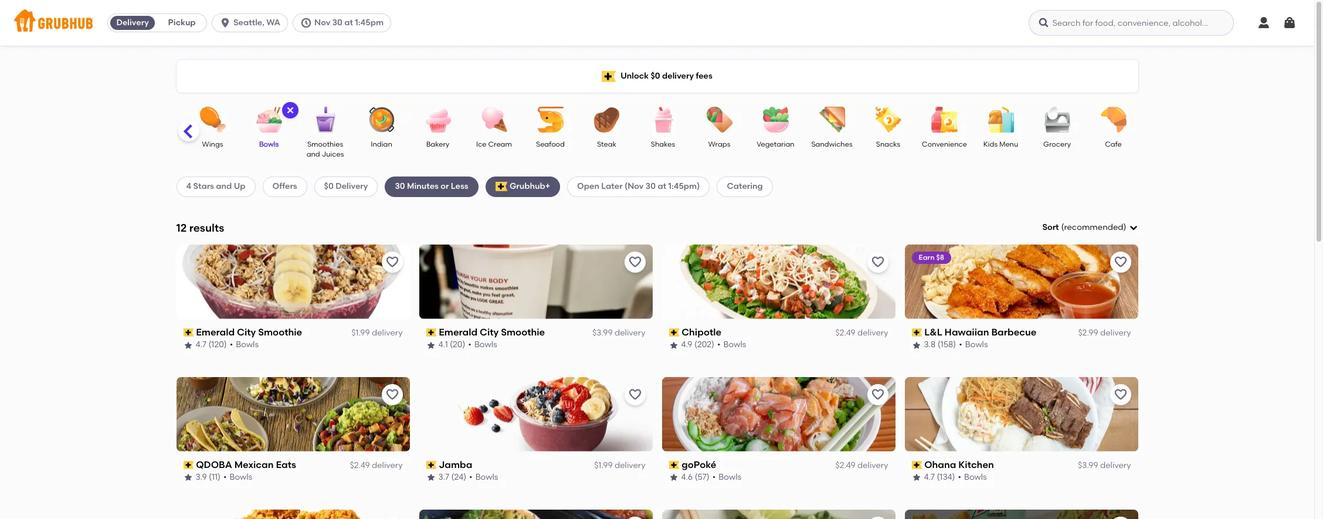 Task type: locate. For each thing, give the bounding box(es) containing it.
star icon image for 4.7 (120)
[[183, 341, 193, 350]]

star icon image left 3.9 on the bottom of the page
[[183, 473, 193, 482]]

1 horizontal spatial emerald city smoothie
[[439, 327, 545, 338]]

2 smoothie from the left
[[501, 327, 545, 338]]

0 horizontal spatial emerald
[[196, 327, 235, 338]]

bowls down qdoba mexican eats
[[230, 472, 252, 482]]

smoothie
[[258, 327, 302, 338], [501, 327, 545, 338]]

delivery
[[662, 71, 694, 81], [372, 328, 403, 338], [615, 328, 646, 338], [858, 328, 889, 338], [1101, 328, 1131, 338], [372, 461, 403, 470], [615, 461, 646, 470], [858, 461, 889, 470], [1101, 461, 1131, 470]]

earn
[[919, 253, 935, 262]]

1 city from the left
[[237, 327, 256, 338]]

$1.99
[[352, 328, 370, 338], [594, 461, 613, 470]]

• for (158)
[[959, 340, 963, 350]]

0 horizontal spatial emerald city smoothie logo image
[[176, 245, 410, 319]]

0 vertical spatial 4.7
[[196, 340, 207, 350]]

30 right nov
[[332, 18, 343, 28]]

• for (20)
[[468, 340, 472, 350]]

2 save this restaurant image from the top
[[871, 388, 885, 402]]

1 save this restaurant image from the top
[[871, 255, 885, 269]]

save this restaurant image for 4.7 (134)
[[1114, 388, 1128, 402]]

save this restaurant image
[[871, 255, 885, 269], [871, 388, 885, 402]]

vegetarian
[[757, 140, 795, 148]]

seattle, wa
[[234, 18, 280, 28]]

• right (24)
[[469, 472, 473, 482]]

1 horizontal spatial and
[[307, 150, 320, 159]]

emerald up (120)
[[196, 327, 235, 338]]

nov 30 at 1:45pm button
[[293, 13, 396, 32]]

catering
[[727, 181, 763, 191]]

delivery inside button
[[116, 18, 149, 28]]

star icon image left 4.9
[[669, 341, 678, 350]]

30 left minutes
[[395, 181, 405, 191]]

bowls right (24)
[[476, 472, 498, 482]]

delivery down juices
[[336, 181, 368, 191]]

subscription pass image left 'gopoké'
[[669, 461, 679, 469]]

2 city from the left
[[480, 327, 499, 338]]

kitchen
[[959, 459, 994, 470]]

0 vertical spatial at
[[345, 18, 353, 28]]

• bowls right (120)
[[230, 340, 259, 350]]

recommended
[[1064, 222, 1124, 232]]

emerald city smoothie logo image
[[176, 245, 410, 319], [419, 245, 653, 319]]

subscription pass image
[[183, 329, 194, 337], [426, 329, 437, 337], [669, 329, 679, 337], [183, 461, 194, 469], [426, 461, 437, 469], [912, 461, 922, 469]]

$2.99 delivery
[[1079, 328, 1131, 338]]

pho liu logo image
[[662, 510, 896, 519]]

grubhub plus flag logo image for unlock $0 delivery fees
[[602, 71, 616, 82]]

star icon image for 4.1 (20)
[[426, 341, 436, 350]]

3.8 (158)
[[924, 340, 956, 350]]

l&l hawaiian barbecue
[[925, 327, 1037, 338]]

emerald up (20)
[[439, 327, 478, 338]]

kfc logo image
[[176, 510, 410, 519]]

30 right (nov
[[646, 181, 656, 191]]

save this restaurant image for 3.9 (11)
[[385, 388, 399, 402]]

star icon image left 4.6
[[669, 473, 678, 482]]

delivery left the pickup
[[116, 18, 149, 28]]

bowls down kitchen
[[964, 472, 987, 482]]

• right (57)
[[713, 472, 716, 482]]

bowls for 3.8 (158)
[[966, 340, 988, 350]]

4.7 left (120)
[[196, 340, 207, 350]]

2 horizontal spatial svg image
[[1129, 223, 1138, 232]]

$1.99 delivery
[[352, 328, 403, 338], [594, 461, 646, 470]]

wings
[[202, 140, 223, 148]]

$3.99
[[593, 328, 613, 338], [1078, 461, 1099, 470]]

$3.99 delivery
[[593, 328, 646, 338], [1078, 461, 1131, 470]]

star icon image for 4.6 (57)
[[669, 473, 678, 482]]

0 horizontal spatial $1.99
[[352, 328, 370, 338]]

$2.49
[[836, 328, 856, 338], [350, 461, 370, 470], [836, 461, 856, 470]]

subscription pass image for 3.7 (24)
[[426, 461, 437, 469]]

1 vertical spatial delivery
[[336, 181, 368, 191]]

grubhub plus flag logo image left grubhub+
[[496, 182, 507, 192]]

3.8
[[924, 340, 936, 350]]

0 vertical spatial $1.99
[[352, 328, 370, 338]]

0 horizontal spatial 4.7
[[196, 340, 207, 350]]

smoothie for 4.1 (20)
[[501, 327, 545, 338]]

1 horizontal spatial city
[[480, 327, 499, 338]]

city for (20)
[[480, 327, 499, 338]]

city
[[237, 327, 256, 338], [480, 327, 499, 338]]

• bowls for 3.8 (158)
[[959, 340, 988, 350]]

save this restaurant image for 4.1 (20)
[[628, 255, 642, 269]]

0 vertical spatial $1.99 delivery
[[352, 328, 403, 338]]

1 smoothie from the left
[[258, 327, 302, 338]]

subscription pass image for 4.7 (134)
[[912, 461, 922, 469]]

emerald city smoothie up (20)
[[439, 327, 545, 338]]

30
[[332, 18, 343, 28], [395, 181, 405, 191], [646, 181, 656, 191]]

gopoké logo image
[[662, 377, 896, 452]]

1 horizontal spatial 4.7
[[924, 472, 935, 482]]

2 horizontal spatial 30
[[646, 181, 656, 191]]

later
[[601, 181, 623, 191]]

• for (134)
[[958, 472, 962, 482]]

convenience
[[922, 140, 967, 148]]

emerald for (20)
[[439, 327, 478, 338]]

shakes
[[651, 140, 675, 148]]

star icon image for 4.9 (202)
[[669, 341, 678, 350]]

save this restaurant button for 4.1 (20)
[[625, 252, 646, 273]]

at left 1:45pm
[[345, 18, 353, 28]]

0 horizontal spatial delivery
[[116, 18, 149, 28]]

emerald city smoothie logo image for $3.99
[[419, 245, 653, 319]]

save this restaurant button for 4.7 (134)
[[1110, 384, 1131, 405]]

1 vertical spatial at
[[658, 181, 667, 191]]

steak image
[[586, 107, 627, 133]]

star icon image left '4.1'
[[426, 341, 436, 350]]

bowls right (20)
[[475, 340, 497, 350]]

bowls down the l&l hawaiian barbecue
[[966, 340, 988, 350]]

ice cream
[[476, 140, 512, 148]]

0 horizontal spatial $1.99 delivery
[[352, 328, 403, 338]]

fees
[[696, 71, 713, 81]]

svg image
[[219, 17, 231, 29], [285, 106, 295, 115], [1129, 223, 1138, 232]]

bowls for 4.1 (20)
[[475, 340, 497, 350]]

grubhub plus flag logo image left unlock
[[602, 71, 616, 82]]

(11)
[[209, 472, 221, 482]]

• bowls for 4.7 (134)
[[958, 472, 987, 482]]

• bowls right (202)
[[718, 340, 746, 350]]

results
[[189, 221, 224, 234]]

svg image
[[1257, 16, 1271, 30], [1283, 16, 1297, 30], [300, 17, 312, 29], [1038, 17, 1050, 29]]

vegetarian image
[[755, 107, 796, 133]]

0 vertical spatial svg image
[[219, 17, 231, 29]]

• right (158)
[[959, 340, 963, 350]]

steak
[[597, 140, 617, 148]]

menu
[[1000, 140, 1019, 148]]

star icon image for 3.7 (24)
[[426, 473, 436, 482]]

4.7
[[196, 340, 207, 350], [924, 472, 935, 482]]

1 horizontal spatial grubhub plus flag logo image
[[602, 71, 616, 82]]

0 vertical spatial grubhub plus flag logo image
[[602, 71, 616, 82]]

svg image inside seattle, wa button
[[219, 17, 231, 29]]

2 emerald from the left
[[439, 327, 478, 338]]

1 emerald city smoothie from the left
[[196, 327, 302, 338]]

soup image
[[136, 107, 177, 133]]

delivery for 4.6 (57)
[[858, 461, 889, 470]]

bowls down bowls image
[[259, 140, 279, 148]]

• bowls down hawaiian
[[959, 340, 988, 350]]

emerald city smoothie for (120)
[[196, 327, 302, 338]]

0 horizontal spatial 30
[[332, 18, 343, 28]]

0 horizontal spatial grubhub plus flag logo image
[[496, 182, 507, 192]]

kids
[[984, 140, 998, 148]]

0 horizontal spatial $0
[[324, 181, 334, 191]]

$3.99 for emerald city smoothie
[[593, 328, 613, 338]]

1 horizontal spatial $1.99 delivery
[[594, 461, 646, 470]]

1 horizontal spatial subscription pass image
[[912, 329, 922, 337]]

main navigation navigation
[[0, 0, 1315, 46]]

none field containing sort
[[1043, 222, 1138, 234]]

0 vertical spatial save this restaurant image
[[871, 255, 885, 269]]

save this restaurant image for 4.7 (120)
[[385, 255, 399, 269]]

1 vertical spatial grubhub plus flag logo image
[[496, 182, 507, 192]]

0 horizontal spatial subscription pass image
[[669, 461, 679, 469]]

and down the smoothies
[[307, 150, 320, 159]]

1 horizontal spatial $1.99
[[594, 461, 613, 470]]

subscription pass image left l&l
[[912, 329, 922, 337]]

grubhub+
[[510, 181, 550, 191]]

svg image right )
[[1129, 223, 1138, 232]]

star icon image left 4.7 (120)
[[183, 341, 193, 350]]

emerald for (120)
[[196, 327, 235, 338]]

0 horizontal spatial and
[[216, 181, 232, 191]]

1 vertical spatial 4.7
[[924, 472, 935, 482]]

wraps image
[[699, 107, 740, 133]]

save this restaurant button for 3.9 (11)
[[382, 384, 403, 405]]

0 vertical spatial $0
[[651, 71, 660, 81]]

$1.99 delivery for emerald city smoothie
[[352, 328, 403, 338]]

bowls for 4.9 (202)
[[724, 340, 746, 350]]

bowls right (57)
[[719, 472, 742, 482]]

subscription pass image
[[912, 329, 922, 337], [669, 461, 679, 469]]

star icon image
[[183, 341, 193, 350], [426, 341, 436, 350], [669, 341, 678, 350], [912, 341, 921, 350], [183, 473, 193, 482], [426, 473, 436, 482], [669, 473, 678, 482], [912, 473, 921, 482]]

4.6 (57)
[[681, 472, 710, 482]]

0 vertical spatial delivery
[[116, 18, 149, 28]]

• bowls down kitchen
[[958, 472, 987, 482]]

1 horizontal spatial 30
[[395, 181, 405, 191]]

subscription pass image for 4.7 (120)
[[183, 329, 194, 337]]

1 horizontal spatial svg image
[[285, 106, 295, 115]]

1 horizontal spatial emerald city smoothie logo image
[[419, 245, 653, 319]]

$2.49 for chipotle
[[836, 328, 856, 338]]

ice cream image
[[474, 107, 515, 133]]

at left 1:45pm)
[[658, 181, 667, 191]]

svg image left smoothies and juices image at the top of the page
[[285, 106, 295, 115]]

1 horizontal spatial $3.99
[[1078, 461, 1099, 470]]

svg image left seattle,
[[219, 17, 231, 29]]

save this restaurant button for 4.9 (202)
[[867, 252, 889, 273]]

• bowls for 3.7 (24)
[[469, 472, 498, 482]]

emerald
[[196, 327, 235, 338], [439, 327, 478, 338]]

0 vertical spatial $3.99 delivery
[[593, 328, 646, 338]]

save this restaurant button for 4.7 (120)
[[382, 252, 403, 273]]

2 emerald city smoothie logo image from the left
[[419, 245, 653, 319]]

star icon image left 4.7 (134)
[[912, 473, 921, 482]]

save this restaurant image
[[385, 255, 399, 269], [628, 255, 642, 269], [1114, 255, 1128, 269], [385, 388, 399, 402], [628, 388, 642, 402], [1114, 388, 1128, 402]]

star icon image for 3.8 (158)
[[912, 341, 921, 350]]

2 emerald city smoothie from the left
[[439, 327, 545, 338]]

mexican
[[234, 459, 274, 470]]

1 vertical spatial $1.99
[[594, 461, 613, 470]]

(57)
[[695, 472, 710, 482]]

gopoké
[[682, 459, 717, 470]]

1 vertical spatial and
[[216, 181, 232, 191]]

subscription pass image for l&l hawaiian barbecue
[[912, 329, 922, 337]]

offers
[[273, 181, 297, 191]]

$0
[[651, 71, 660, 81], [324, 181, 334, 191]]

wings image
[[192, 107, 233, 133]]

1 horizontal spatial at
[[658, 181, 667, 191]]

bowls
[[259, 140, 279, 148], [236, 340, 259, 350], [475, 340, 497, 350], [724, 340, 746, 350], [966, 340, 988, 350], [230, 472, 252, 482], [476, 472, 498, 482], [719, 472, 742, 482], [964, 472, 987, 482]]

1 vertical spatial $1.99 delivery
[[594, 461, 646, 470]]

0 horizontal spatial smoothie
[[258, 327, 302, 338]]

2 vertical spatial svg image
[[1129, 223, 1138, 232]]

• bowls right (24)
[[469, 472, 498, 482]]

bowls for 4.7 (134)
[[964, 472, 987, 482]]

• right (202)
[[718, 340, 721, 350]]

star icon image for 4.7 (134)
[[912, 473, 921, 482]]

bowls right (120)
[[236, 340, 259, 350]]

and
[[307, 150, 320, 159], [216, 181, 232, 191]]

$0 delivery
[[324, 181, 368, 191]]

svg image inside nov 30 at 1:45pm button
[[300, 17, 312, 29]]

0 horizontal spatial svg image
[[219, 17, 231, 29]]

delivery for 4.9 (202)
[[858, 328, 889, 338]]

• down ohana kitchen
[[958, 472, 962, 482]]

1 emerald city smoothie logo image from the left
[[176, 245, 410, 319]]

star icon image for 3.9 (11)
[[183, 473, 193, 482]]

• bowls for 4.6 (57)
[[713, 472, 742, 482]]

0 horizontal spatial emerald city smoothie
[[196, 327, 302, 338]]

1 vertical spatial $3.99
[[1078, 461, 1099, 470]]

grubhub plus flag logo image
[[602, 71, 616, 82], [496, 182, 507, 192]]

1 vertical spatial $0
[[324, 181, 334, 191]]

30 inside button
[[332, 18, 343, 28]]

$0 down juices
[[324, 181, 334, 191]]

0 vertical spatial subscription pass image
[[912, 329, 922, 337]]

and left up
[[216, 181, 232, 191]]

None field
[[1043, 222, 1138, 234]]

1 vertical spatial save this restaurant image
[[871, 388, 885, 402]]

$2.49 delivery
[[836, 328, 889, 338], [350, 461, 403, 470], [836, 461, 889, 470]]

star icon image left 3.8
[[912, 341, 921, 350]]

0 horizontal spatial $3.99 delivery
[[593, 328, 646, 338]]

bowls for 4.7 (120)
[[236, 340, 259, 350]]

1 vertical spatial $3.99 delivery
[[1078, 461, 1131, 470]]

0 vertical spatial $3.99
[[593, 328, 613, 338]]

subscription pass image for gopoké
[[669, 461, 679, 469]]

1 vertical spatial subscription pass image
[[669, 461, 679, 469]]

delivery button
[[108, 13, 157, 32]]

1 horizontal spatial $0
[[651, 71, 660, 81]]

1 horizontal spatial smoothie
[[501, 327, 545, 338]]

• bowls down qdoba mexican eats
[[223, 472, 252, 482]]

1 horizontal spatial emerald
[[439, 327, 478, 338]]

• bowls right (57)
[[713, 472, 742, 482]]

1 horizontal spatial $3.99 delivery
[[1078, 461, 1131, 470]]

ohana
[[925, 459, 957, 470]]

1 emerald from the left
[[196, 327, 235, 338]]

0 vertical spatial and
[[307, 150, 320, 159]]

• right (20)
[[468, 340, 472, 350]]

•
[[230, 340, 233, 350], [468, 340, 472, 350], [718, 340, 721, 350], [959, 340, 963, 350], [223, 472, 227, 482], [469, 472, 473, 482], [713, 472, 716, 482], [958, 472, 962, 482]]

4.1 (20)
[[439, 340, 465, 350]]

jamba logo image
[[419, 377, 653, 452]]

cafe image
[[1093, 107, 1134, 133]]

4.7 left (134)
[[924, 472, 935, 482]]

save this restaurant button for 3.7 (24)
[[625, 384, 646, 405]]

$2.49 for gopoké
[[836, 461, 856, 470]]

• right (11)
[[223, 472, 227, 482]]

ohana kitchen logo image
[[905, 377, 1138, 452]]

emerald city smoothie up (120)
[[196, 327, 302, 338]]

$0 right unlock
[[651, 71, 660, 81]]

bowls right (202)
[[724, 340, 746, 350]]

at
[[345, 18, 353, 28], [658, 181, 667, 191]]

0 horizontal spatial $3.99
[[593, 328, 613, 338]]

0 horizontal spatial city
[[237, 327, 256, 338]]

)
[[1124, 222, 1127, 232]]

nov 30 at 1:45pm
[[314, 18, 384, 28]]

bowls for 4.6 (57)
[[719, 472, 742, 482]]

0 horizontal spatial at
[[345, 18, 353, 28]]

• bowls right (20)
[[468, 340, 497, 350]]

less
[[451, 181, 469, 191]]

• right (120)
[[230, 340, 233, 350]]

star icon image left 3.7
[[426, 473, 436, 482]]

smoothies and juices image
[[305, 107, 346, 133]]

emerald city smoothie
[[196, 327, 302, 338], [439, 327, 545, 338]]

sort ( recommended )
[[1043, 222, 1127, 232]]



Task type: vqa. For each thing, say whether or not it's contained in the screenshot.


Task type: describe. For each thing, give the bounding box(es) containing it.
chipotle logo image
[[662, 245, 896, 319]]

• bowls for 3.9 (11)
[[223, 472, 252, 482]]

svg image inside field
[[1129, 223, 1138, 232]]

at inside button
[[345, 18, 353, 28]]

• for (120)
[[230, 340, 233, 350]]

1:45pm
[[355, 18, 384, 28]]

indian image
[[361, 107, 402, 133]]

snacks
[[876, 140, 901, 148]]

(120)
[[209, 340, 227, 350]]

$1.99 delivery for jamba
[[594, 461, 646, 470]]

cream
[[488, 140, 512, 148]]

1 vertical spatial svg image
[[285, 106, 295, 115]]

(134)
[[937, 472, 955, 482]]

3.7 (24)
[[439, 472, 466, 482]]

12
[[176, 221, 187, 234]]

subscription pass image for 3.9 (11)
[[183, 461, 194, 469]]

unlock $0 delivery fees
[[621, 71, 713, 81]]

$2.49 for qdoba mexican eats
[[350, 461, 370, 470]]

• for (24)
[[469, 472, 473, 482]]

seattle,
[[234, 18, 265, 28]]

stars
[[193, 181, 214, 191]]

cafe
[[1105, 140, 1122, 148]]

sandwiches image
[[812, 107, 853, 133]]

3.9 (11)
[[196, 472, 221, 482]]

jamba
[[439, 459, 473, 470]]

• bowls for 4.9 (202)
[[718, 340, 746, 350]]

chipotle
[[682, 327, 722, 338]]

sort
[[1043, 222, 1059, 232]]

hawaiian
[[945, 327, 989, 338]]

l&l hawaiian barbecue logo image
[[905, 245, 1138, 319]]

minutes
[[407, 181, 439, 191]]

or
[[441, 181, 449, 191]]

4.1
[[439, 340, 448, 350]]

4.6
[[681, 472, 693, 482]]

3.7
[[439, 472, 449, 482]]

city for (120)
[[237, 327, 256, 338]]

• bowls for 4.7 (120)
[[230, 340, 259, 350]]

$8
[[937, 253, 945, 262]]

4.9 (202)
[[681, 340, 715, 350]]

grubhub plus flag logo image for grubhub+
[[496, 182, 507, 192]]

open
[[577, 181, 600, 191]]

smoothie for 4.7 (120)
[[258, 327, 302, 338]]

kids menu
[[984, 140, 1019, 148]]

open later (nov 30 at 1:45pm)
[[577, 181, 700, 191]]

save this restaurant button for 4.6 (57)
[[867, 384, 889, 405]]

l&l
[[925, 327, 943, 338]]

indian
[[371, 140, 392, 148]]

3.9
[[196, 472, 207, 482]]

save this restaurant image for gopoké
[[871, 388, 885, 402]]

emerald city smoothie logo image for $1.99
[[176, 245, 410, 319]]

(24)
[[451, 472, 466, 482]]

eats
[[276, 459, 296, 470]]

grocery
[[1044, 140, 1071, 148]]

bowls for 3.9 (11)
[[230, 472, 252, 482]]

4.9
[[681, 340, 693, 350]]

sandwiches
[[812, 140, 853, 148]]

(20)
[[450, 340, 465, 350]]

$3.99 for ohana kitchen
[[1078, 461, 1099, 470]]

smoothies
[[307, 140, 343, 148]]

smoothies and juices
[[307, 140, 344, 159]]

delivery for 3.7 (24)
[[615, 461, 646, 470]]

save this restaurant image for 3.7 (24)
[[628, 388, 642, 402]]

wa
[[266, 18, 280, 28]]

$3.99 delivery for emerald city smoothie
[[593, 328, 646, 338]]

• bowls for 4.1 (20)
[[468, 340, 497, 350]]

and inside "smoothies and juices"
[[307, 150, 320, 159]]

convenience image
[[924, 107, 965, 133]]

4.7 for ohana kitchen
[[924, 472, 935, 482]]

nov
[[314, 18, 330, 28]]

subscription pass image for 4.1 (20)
[[426, 329, 437, 337]]

big island poke logo image
[[419, 510, 653, 519]]

kids menu image
[[981, 107, 1022, 133]]

emerald city smoothie for (20)
[[439, 327, 545, 338]]

30 minutes or less
[[395, 181, 469, 191]]

(nov
[[625, 181, 644, 191]]

1 horizontal spatial delivery
[[336, 181, 368, 191]]

(202)
[[695, 340, 715, 350]]

delivery for 3.8 (158)
[[1101, 328, 1131, 338]]

delivery for 4.7 (120)
[[372, 328, 403, 338]]

4.7 (120)
[[196, 340, 227, 350]]

pickup button
[[157, 13, 207, 32]]

subscription pass image for 4.9 (202)
[[669, 329, 679, 337]]

$3.99 delivery for ohana kitchen
[[1078, 461, 1131, 470]]

up
[[234, 181, 246, 191]]

snacks image
[[868, 107, 909, 133]]

qdoba mexican eats
[[196, 459, 296, 470]]

qdoba mexican eats logo image
[[176, 377, 410, 452]]

bowls image
[[248, 107, 290, 133]]

grocery image
[[1037, 107, 1078, 133]]

bowls for 3.7 (24)
[[476, 472, 498, 482]]

unlock
[[621, 71, 649, 81]]

seattle, wa button
[[212, 13, 293, 32]]

delivery for 3.9 (11)
[[372, 461, 403, 470]]

juices
[[322, 150, 344, 159]]

wraps
[[708, 140, 731, 148]]

$2.49 delivery for gopoké
[[836, 461, 889, 470]]

bakery
[[426, 140, 450, 148]]

12 results
[[176, 221, 224, 234]]

bakery image
[[417, 107, 458, 133]]

seafood image
[[530, 107, 571, 133]]

delivery for 4.7 (134)
[[1101, 461, 1131, 470]]

shakes image
[[643, 107, 684, 133]]

$2.49 delivery for qdoba mexican eats
[[350, 461, 403, 470]]

$2.99
[[1079, 328, 1099, 338]]

1:45pm)
[[669, 181, 700, 191]]

$2.49 delivery for chipotle
[[836, 328, 889, 338]]

• for (202)
[[718, 340, 721, 350]]

• for (57)
[[713, 472, 716, 482]]

ohana kitchen
[[925, 459, 994, 470]]

Search for food, convenience, alcohol... search field
[[1029, 10, 1234, 36]]

4 stars and up
[[186, 181, 246, 191]]

delivery for 4.1 (20)
[[615, 328, 646, 338]]

ice
[[476, 140, 487, 148]]

$1.99 for emerald city smoothie
[[352, 328, 370, 338]]

4.7 for emerald city smoothie
[[196, 340, 207, 350]]

4.7 (134)
[[924, 472, 955, 482]]

save this restaurant image for chipotle
[[871, 255, 885, 269]]

4
[[186, 181, 191, 191]]

(158)
[[938, 340, 956, 350]]

barbecue
[[992, 327, 1037, 338]]

$1.99 for jamba
[[594, 461, 613, 470]]

• for (11)
[[223, 472, 227, 482]]

pickup
[[168, 18, 196, 28]]

qdoba
[[196, 459, 232, 470]]

(
[[1062, 222, 1064, 232]]

seafood
[[536, 140, 565, 148]]



